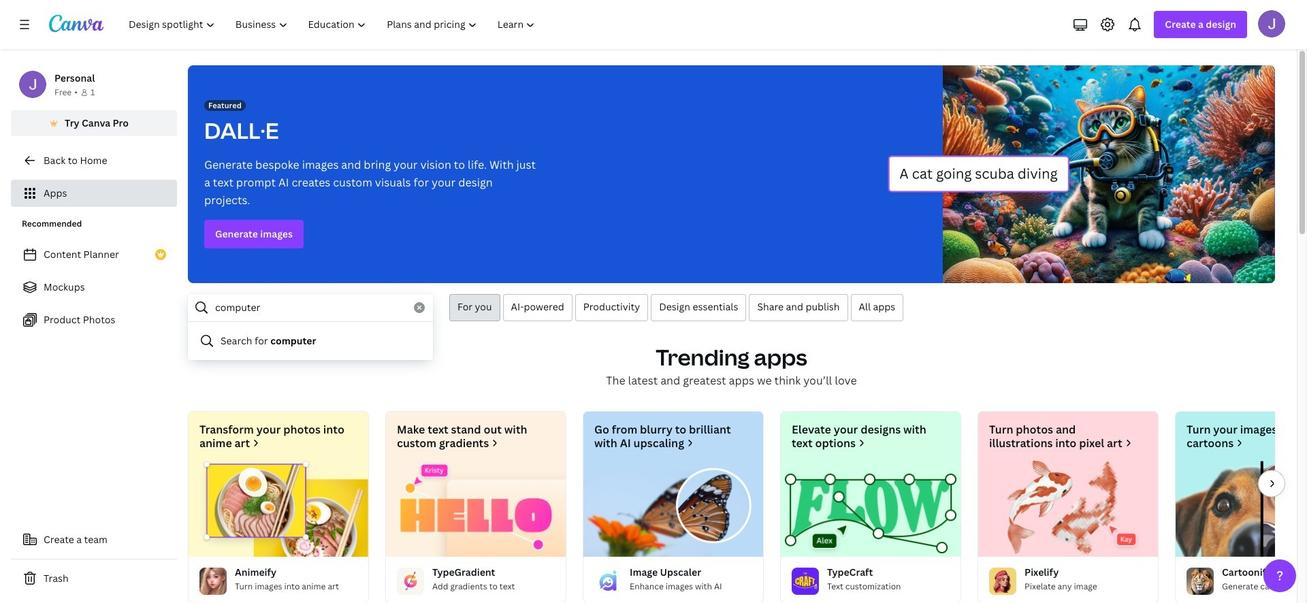 Task type: locate. For each thing, give the bounding box(es) containing it.
list
[[11, 241, 177, 334]]

image upscaler image
[[584, 461, 764, 557], [595, 568, 622, 595]]

1 vertical spatial typegradient image
[[397, 568, 424, 595]]

0 vertical spatial typegradient image
[[386, 461, 566, 557]]

jacob simon image
[[1259, 10, 1286, 37]]

typegradient image
[[386, 461, 566, 557], [397, 568, 424, 595]]

Input field to search for apps search field
[[215, 295, 406, 321]]

pixelify image
[[990, 568, 1017, 595]]

cartoonify image
[[1187, 568, 1215, 595]]



Task type: describe. For each thing, give the bounding box(es) containing it.
typecraft image
[[781, 461, 961, 557]]

cartoonify image
[[1177, 461, 1308, 557]]

animeify image
[[189, 461, 369, 557]]

1 vertical spatial image upscaler image
[[595, 568, 622, 595]]

top level navigation element
[[120, 11, 547, 38]]

animeify image
[[200, 568, 227, 595]]

pixelify image
[[979, 461, 1159, 557]]

an image with a cursor next to a text box containing the prompt "a cat going scuba diving" to generate an image. the generated image of a cat doing scuba diving is behind the text box. image
[[888, 65, 1276, 283]]

0 vertical spatial image upscaler image
[[584, 461, 764, 557]]

typecraft image
[[792, 568, 820, 595]]



Task type: vqa. For each thing, say whether or not it's contained in the screenshot.
list
yes



